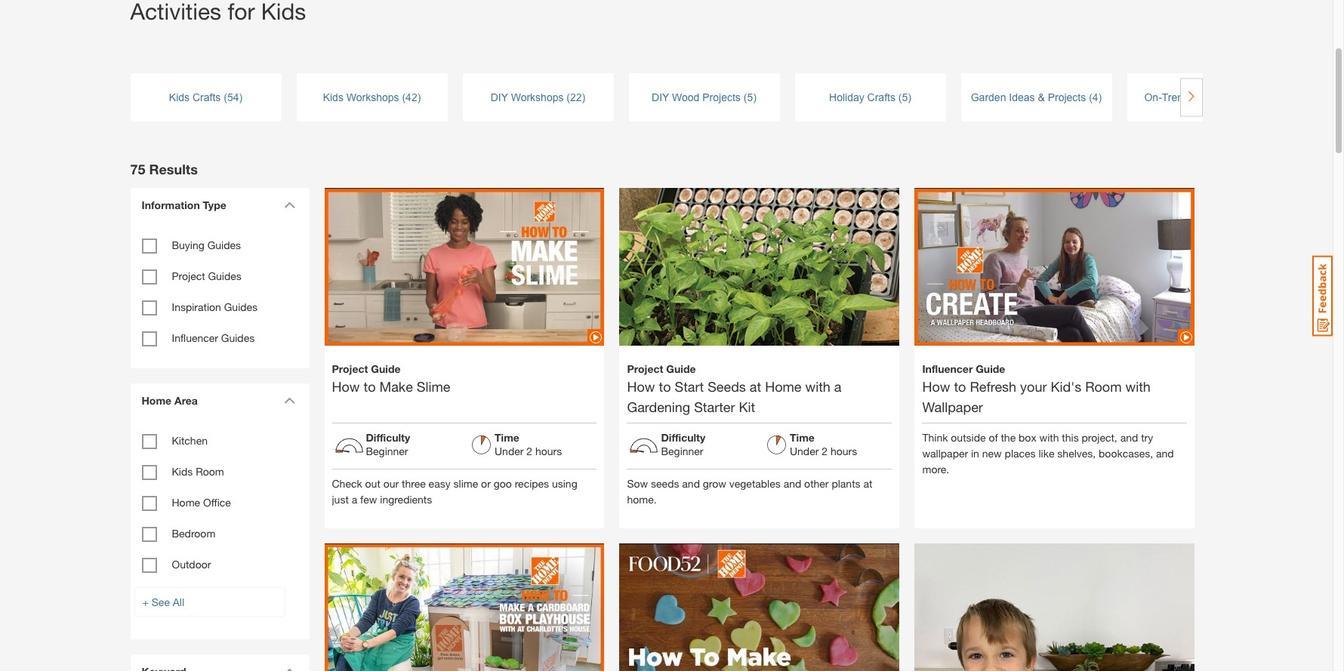 Task type: locate. For each thing, give the bounding box(es) containing it.
2 up other
[[822, 445, 828, 457]]

difficulty for make
[[366, 431, 410, 444]]

0 horizontal spatial how
[[332, 378, 360, 395]]

0 horizontal spatial projects
[[703, 91, 741, 103]]

1 crafts from the left
[[193, 91, 221, 103]]

( for kids crafts
[[224, 91, 227, 103]]

1 vertical spatial at
[[864, 477, 873, 490]]

2 horizontal spatial to
[[954, 378, 966, 395]]

garden ideas & projects ( 4 )
[[971, 91, 1102, 103]]

diy
[[491, 91, 508, 103], [652, 91, 669, 103]]

other
[[804, 477, 829, 490]]

5 ( from the left
[[899, 91, 902, 103]]

with inside influencer guide how to refresh your kid's room with wallpaper
[[1126, 378, 1151, 395]]

to inside project guide how to start seeds at home with a gardening starter kit
[[659, 378, 671, 395]]

0 horizontal spatial kids
[[169, 91, 190, 103]]

think outside of the box with this project, and try wallpaper in new places like shelves, bookcases, and more.
[[922, 431, 1174, 476]]

1 kids from the left
[[169, 91, 190, 103]]

seeds
[[651, 477, 679, 490]]

1 horizontal spatial time
[[790, 431, 815, 444]]

5 ) from the left
[[908, 91, 912, 103]]

2 ) from the left
[[417, 91, 421, 103]]

check out our three easy slime or goo recipes using just a few ingredients
[[332, 477, 578, 506]]

how inside project guide how to make slime
[[332, 378, 360, 395]]

home right seeds
[[765, 378, 802, 395]]

0 horizontal spatial time under 2 hours
[[495, 431, 562, 457]]

influencer
[[172, 332, 218, 344], [922, 362, 973, 375]]

5 right holiday
[[902, 91, 908, 103]]

crafts
[[193, 91, 221, 103], [867, 91, 896, 103]]

1 diy from the left
[[491, 91, 508, 103]]

difficulty for start
[[661, 431, 706, 444]]

3 to from the left
[[954, 378, 966, 395]]

0 vertical spatial caret icon image
[[284, 202, 295, 208]]

caret icon image inside information type button
[[284, 202, 295, 208]]

easy
[[429, 477, 451, 490]]

1 horizontal spatial project
[[332, 362, 368, 375]]

diy for diy workshops ( 22 )
[[491, 91, 508, 103]]

difficulty up the our
[[366, 431, 410, 444]]

0 vertical spatial a
[[834, 378, 842, 395]]

how left make
[[332, 378, 360, 395]]

2 up recipes at the bottom left
[[527, 445, 532, 457]]

with for room
[[1126, 378, 1151, 395]]

type
[[203, 199, 226, 211]]

and left other
[[784, 477, 801, 490]]

guides down the inspiration guides
[[221, 332, 255, 344]]

)
[[239, 91, 243, 103], [417, 91, 421, 103], [582, 91, 586, 103], [753, 91, 757, 103], [908, 91, 912, 103], [1099, 91, 1102, 103]]

caret icon image
[[284, 202, 295, 208], [284, 397, 295, 404], [284, 668, 295, 671]]

1 ( from the left
[[224, 91, 227, 103]]

guide up refresh
[[976, 362, 1005, 375]]

2 crafts from the left
[[867, 91, 896, 103]]

all
[[173, 596, 184, 609]]

at up kit
[[750, 378, 761, 395]]

1 horizontal spatial kids
[[323, 91, 344, 103]]

three
[[402, 477, 426, 490]]

difficulty beginner
[[366, 431, 410, 457], [661, 431, 706, 457]]

caret icon image inside home area button
[[284, 397, 295, 404]]

a
[[834, 378, 842, 395], [352, 493, 357, 506]]

3 how from the left
[[922, 378, 950, 395]]

2 horizontal spatial with
[[1126, 378, 1151, 395]]

workshops
[[346, 91, 399, 103], [511, 91, 564, 103], [1192, 91, 1245, 103]]

beginner up seeds
[[661, 445, 703, 457]]

kids for kids crafts ( 54 )
[[169, 91, 190, 103]]

under for how to start seeds at home with a gardening starter kit
[[790, 445, 819, 457]]

time under 2 hours up other
[[790, 431, 857, 457]]

4 ) from the left
[[753, 91, 757, 103]]

0 horizontal spatial time
[[495, 431, 519, 444]]

guide up start
[[666, 362, 696, 375]]

make
[[379, 378, 413, 395]]

projects right &
[[1048, 91, 1086, 103]]

1 hours from the left
[[535, 445, 562, 457]]

0 horizontal spatial beginner
[[366, 445, 408, 457]]

difficulty beginner for start
[[661, 431, 706, 457]]

0 horizontal spatial at
[[750, 378, 761, 395]]

2 caret icon image from the top
[[284, 397, 295, 404]]

a inside check out our three easy slime or goo recipes using just a few ingredients
[[352, 493, 357, 506]]

how to start seeds at home with a gardening starter kit image
[[620, 162, 900, 442]]

refresh
[[970, 378, 1017, 395]]

projects right wood
[[703, 91, 741, 103]]

workshops left 22
[[511, 91, 564, 103]]

how
[[332, 378, 360, 395], [627, 378, 655, 395], [922, 378, 950, 395]]

2 vertical spatial caret icon image
[[284, 668, 295, 671]]

to up gardening
[[659, 378, 671, 395]]

2 2 from the left
[[822, 445, 828, 457]]

1 horizontal spatial crafts
[[867, 91, 896, 103]]

guides up the inspiration guides
[[208, 270, 242, 282]]

guides up the project guides
[[207, 239, 241, 251]]

information type
[[142, 199, 226, 211]]

1 beginner from the left
[[366, 445, 408, 457]]

2 time from the left
[[790, 431, 815, 444]]

time
[[495, 431, 519, 444], [790, 431, 815, 444]]

2 hours from the left
[[831, 445, 857, 457]]

influencer down inspiration
[[172, 332, 218, 344]]

0 horizontal spatial diy
[[491, 91, 508, 103]]

project guide how to make slime
[[332, 362, 451, 395]]

0 horizontal spatial to
[[364, 378, 376, 395]]

1 horizontal spatial time under 2 hours
[[790, 431, 857, 457]]

3 ( from the left
[[567, 91, 570, 103]]

1 vertical spatial caret icon image
[[284, 397, 295, 404]]

1 time from the left
[[495, 431, 519, 444]]

at
[[750, 378, 761, 395], [864, 477, 873, 490]]

check
[[332, 477, 362, 490]]

crafts for kids crafts
[[193, 91, 221, 103]]

guides for buying guides
[[207, 239, 241, 251]]

with for home
[[805, 378, 831, 395]]

2 difficulty beginner from the left
[[661, 431, 706, 457]]

buying guides
[[172, 239, 241, 251]]

0 horizontal spatial project
[[172, 270, 205, 282]]

2 time under 2 hours from the left
[[790, 431, 857, 457]]

bookcases,
[[1099, 447, 1153, 460]]

0 vertical spatial influencer
[[172, 332, 218, 344]]

0 horizontal spatial home
[[142, 394, 172, 407]]

project inside project guide how to start seeds at home with a gardening starter kit
[[627, 362, 663, 375]]

time under 2 hours for how to make slime
[[495, 431, 562, 457]]

workshops for diy workshops
[[511, 91, 564, 103]]

2 beginner from the left
[[661, 445, 703, 457]]

how up wallpaper
[[922, 378, 950, 395]]

0 horizontal spatial hours
[[535, 445, 562, 457]]

1 horizontal spatial diy
[[652, 91, 669, 103]]

1 caret icon image from the top
[[284, 202, 295, 208]]

home left area
[[142, 394, 172, 407]]

try
[[1141, 431, 1153, 444]]

how up gardening
[[627, 378, 655, 395]]

influencer inside influencer guide how to refresh your kid's room with wallpaper
[[922, 362, 973, 375]]

1 horizontal spatial difficulty beginner
[[661, 431, 706, 457]]

1 horizontal spatial difficulty
[[661, 431, 706, 444]]

1 horizontal spatial home
[[765, 378, 802, 395]]

time for how to make slime
[[495, 431, 519, 444]]

guides for inspiration guides
[[224, 301, 258, 313]]

time under 2 hours for how to start seeds at home with a gardening starter kit
[[790, 431, 857, 457]]

1 difficulty beginner from the left
[[366, 431, 410, 457]]

and up bookcases,
[[1120, 431, 1138, 444]]

office
[[203, 496, 231, 509]]

1 horizontal spatial how
[[627, 378, 655, 395]]

) for diy workshops ( 22 )
[[582, 91, 586, 103]]

2 guide from the left
[[666, 362, 696, 375]]

2 how from the left
[[627, 378, 655, 395]]

workshops right trend
[[1192, 91, 1245, 103]]

project inside project guide how to make slime
[[332, 362, 368, 375]]

difficulty beginner up the our
[[366, 431, 410, 457]]

influencer guide how to refresh your kid's room with wallpaper
[[922, 362, 1151, 415]]

3 guide from the left
[[976, 362, 1005, 375]]

projects
[[703, 91, 741, 103], [1048, 91, 1086, 103]]

1 horizontal spatial to
[[659, 378, 671, 395]]

0 vertical spatial at
[[750, 378, 761, 395]]

to left make
[[364, 378, 376, 395]]

using
[[552, 477, 578, 490]]

1 guide from the left
[[371, 362, 401, 375]]

( for diy workshops
[[567, 91, 570, 103]]

+ see all
[[142, 596, 184, 609]]

kitchen
[[172, 434, 208, 447]]

1 ) from the left
[[239, 91, 243, 103]]

inspiration guides
[[172, 301, 258, 313]]

1 horizontal spatial at
[[864, 477, 873, 490]]

2 under from the left
[[790, 445, 819, 457]]

0 horizontal spatial workshops
[[346, 91, 399, 103]]

1 horizontal spatial hours
[[831, 445, 857, 457]]

under up other
[[790, 445, 819, 457]]

0 horizontal spatial 2
[[527, 445, 532, 457]]

see
[[152, 596, 170, 609]]

difficulty down gardening
[[661, 431, 706, 444]]

0 horizontal spatial crafts
[[193, 91, 221, 103]]

guide inside project guide how to make slime
[[371, 362, 401, 375]]

1 workshops from the left
[[346, 91, 399, 103]]

0 horizontal spatial difficulty beginner
[[366, 431, 410, 457]]

beginner up the our
[[366, 445, 408, 457]]

4
[[1093, 91, 1099, 103]]

0 horizontal spatial guide
[[371, 362, 401, 375]]

1 vertical spatial a
[[352, 493, 357, 506]]

guides up influencer guides
[[224, 301, 258, 313]]

1 difficulty from the left
[[366, 431, 410, 444]]

hours up using
[[535, 445, 562, 457]]

guide for refresh
[[976, 362, 1005, 375]]

2 workshops from the left
[[511, 91, 564, 103]]

1 horizontal spatial projects
[[1048, 91, 1086, 103]]

time up goo
[[495, 431, 519, 444]]

diy workshops ( 22 )
[[491, 91, 586, 103]]

+ see all button
[[134, 588, 285, 617]]

guides
[[207, 239, 241, 251], [208, 270, 242, 282], [224, 301, 258, 313], [221, 332, 255, 344]]

hours up plants
[[831, 445, 857, 457]]

how for how to make slime
[[332, 378, 360, 395]]

1 horizontal spatial influencer
[[922, 362, 973, 375]]

kids
[[172, 465, 193, 478]]

0 horizontal spatial influencer
[[172, 332, 218, 344]]

1 horizontal spatial with
[[1040, 431, 1059, 444]]

1 horizontal spatial workshops
[[511, 91, 564, 103]]

) for holiday crafts ( 5 )
[[908, 91, 912, 103]]

guide
[[371, 362, 401, 375], [666, 362, 696, 375], [976, 362, 1005, 375]]

out
[[365, 477, 381, 490]]

1 time under 2 hours from the left
[[495, 431, 562, 457]]

1 under from the left
[[495, 445, 524, 457]]

1 2 from the left
[[527, 445, 532, 457]]

2 diy from the left
[[652, 91, 669, 103]]

difficulty beginner up seeds
[[661, 431, 706, 457]]

project for how to start seeds at home with a gardening starter kit
[[627, 362, 663, 375]]

shelves,
[[1058, 447, 1096, 460]]

hours
[[535, 445, 562, 457], [831, 445, 857, 457]]

0 horizontal spatial with
[[805, 378, 831, 395]]

hours for how to start seeds at home with a gardening starter kit
[[831, 445, 857, 457]]

guide up make
[[371, 362, 401, 375]]

1 horizontal spatial under
[[790, 445, 819, 457]]

how to make slime image
[[324, 162, 605, 372]]

home
[[172, 496, 200, 509]]

guides for project guides
[[208, 270, 242, 282]]

plants
[[832, 477, 861, 490]]

at right plants
[[864, 477, 873, 490]]

1 to from the left
[[364, 378, 376, 395]]

time under 2 hours up recipes at the bottom left
[[495, 431, 562, 457]]

guide inside influencer guide how to refresh your kid's room with wallpaper
[[976, 362, 1005, 375]]

2 horizontal spatial how
[[922, 378, 950, 395]]

kid's
[[1051, 378, 1082, 395]]

2 for how to start seeds at home with a gardening starter kit
[[822, 445, 828, 457]]

guide inside project guide how to start seeds at home with a gardening starter kit
[[666, 362, 696, 375]]

2 projects from the left
[[1048, 91, 1086, 103]]

1 horizontal spatial a
[[834, 378, 842, 395]]

to up wallpaper
[[954, 378, 966, 395]]

project
[[172, 270, 205, 282], [332, 362, 368, 375], [627, 362, 663, 375]]

1 horizontal spatial beginner
[[661, 445, 703, 457]]

influencer up wallpaper
[[922, 362, 973, 375]]

goo
[[494, 477, 512, 490]]

influencer for influencer guide how to refresh your kid's room with wallpaper
[[922, 362, 973, 375]]

2 kids from the left
[[323, 91, 344, 103]]

0 horizontal spatial 5
[[747, 91, 753, 103]]

crafts right holiday
[[867, 91, 896, 103]]

or
[[481, 477, 491, 490]]

to inside influencer guide how to refresh your kid's room with wallpaper
[[954, 378, 966, 395]]

feedback link image
[[1313, 255, 1333, 337]]

2 horizontal spatial workshops
[[1192, 91, 1245, 103]]

inspiration
[[172, 301, 221, 313]]

3 ) from the left
[[582, 91, 586, 103]]

wallpaper
[[922, 399, 983, 415]]

on-trend workshops link
[[1127, 89, 1278, 105]]

result
[[149, 160, 190, 177]]

0 horizontal spatial a
[[352, 493, 357, 506]]

2 horizontal spatial guide
[[976, 362, 1005, 375]]

0 horizontal spatial difficulty
[[366, 431, 410, 444]]

s
[[190, 160, 198, 177]]

1 vertical spatial influencer
[[922, 362, 973, 375]]

1 horizontal spatial 2
[[822, 445, 828, 457]]

crafts left 54
[[193, 91, 221, 103]]

slime
[[417, 378, 451, 395]]

0 horizontal spatial under
[[495, 445, 524, 457]]

a inside project guide how to start seeds at home with a gardening starter kit
[[834, 378, 842, 395]]

guide for make
[[371, 362, 401, 375]]

5 right wood
[[747, 91, 753, 103]]

with inside project guide how to start seeds at home with a gardening starter kit
[[805, 378, 831, 395]]

time up other
[[790, 431, 815, 444]]

workshops left 42 at the top left of page
[[346, 91, 399, 103]]

garden
[[971, 91, 1006, 103]]

difficulty beginner for make
[[366, 431, 410, 457]]

2 ( from the left
[[402, 91, 406, 103]]

under up goo
[[495, 445, 524, 457]]

75
[[130, 160, 145, 177]]

to for start
[[659, 378, 671, 395]]

2 horizontal spatial project
[[627, 362, 663, 375]]

1 horizontal spatial guide
[[666, 362, 696, 375]]

difficulty
[[366, 431, 410, 444], [661, 431, 706, 444]]

new
[[982, 447, 1002, 460]]

1 how from the left
[[332, 378, 360, 395]]

caret icon image for area
[[284, 397, 295, 404]]

2 difficulty from the left
[[661, 431, 706, 444]]

with
[[805, 378, 831, 395], [1126, 378, 1151, 395], [1040, 431, 1059, 444]]

under
[[495, 445, 524, 457], [790, 445, 819, 457]]

1 horizontal spatial 5
[[902, 91, 908, 103]]

caret icon image for type
[[284, 202, 295, 208]]

2 to from the left
[[659, 378, 671, 395]]

on-
[[1144, 91, 1162, 103]]

how inside project guide how to start seeds at home with a gardening starter kit
[[627, 378, 655, 395]]

to inside project guide how to make slime
[[364, 378, 376, 395]]



Task type: describe. For each thing, give the bounding box(es) containing it.
home area
[[142, 394, 198, 407]]

trend
[[1162, 91, 1189, 103]]

wallpaper
[[922, 447, 968, 460]]

to for make
[[364, 378, 376, 395]]

wood
[[672, 91, 700, 103]]

ingredients
[[380, 493, 432, 506]]

ideas
[[1009, 91, 1035, 103]]

guide for start
[[666, 362, 696, 375]]

the
[[1001, 431, 1016, 444]]

places
[[1005, 447, 1036, 460]]

on-trend workshops
[[1144, 91, 1245, 103]]

4 ( from the left
[[744, 91, 747, 103]]

kids crafts ( 54 )
[[169, 91, 243, 103]]

6 ( from the left
[[1089, 91, 1093, 103]]

your
[[1020, 378, 1047, 395]]

diy for diy wood projects ( 5 )
[[652, 91, 669, 103]]

grow
[[703, 477, 726, 490]]

how for how to start seeds at home with a gardening starter kit
[[627, 378, 655, 395]]

area
[[174, 394, 198, 407]]

) for kids crafts ( 54 )
[[239, 91, 243, 103]]

42
[[406, 91, 417, 103]]

influencer for influencer guides
[[172, 332, 218, 344]]

sow seeds and grow vegetables and other plants at home.
[[627, 477, 873, 506]]

sow
[[627, 477, 648, 490]]

kids workshops ( 42 )
[[323, 91, 421, 103]]

like
[[1039, 447, 1055, 460]]

vegetables
[[729, 477, 781, 490]]

slime
[[454, 477, 478, 490]]

time for how to start seeds at home with a gardening starter kit
[[790, 431, 815, 444]]

kids for kids workshops ( 42 )
[[323, 91, 344, 103]]

room
[[1085, 378, 1122, 395]]

project for how to make slime
[[332, 362, 368, 375]]

1 5 from the left
[[747, 91, 753, 103]]

holiday crafts ( 5 )
[[829, 91, 912, 103]]

this
[[1062, 431, 1079, 444]]

2 5 from the left
[[902, 91, 908, 103]]

crafts for holiday crafts
[[867, 91, 896, 103]]

under for how to make slime
[[495, 445, 524, 457]]

workshops for kids workshops
[[346, 91, 399, 103]]

3 caret icon image from the top
[[284, 668, 295, 671]]

bedroom
[[172, 527, 215, 540]]

kids room
[[172, 465, 224, 478]]

how inside influencer guide how to refresh your kid's room with wallpaper
[[922, 378, 950, 395]]

home office
[[172, 496, 231, 509]]

hours for how to make slime
[[535, 445, 562, 457]]

&
[[1038, 91, 1045, 103]]

outside
[[951, 431, 986, 444]]

3 workshops from the left
[[1192, 91, 1245, 103]]

holiday
[[829, 91, 865, 103]]

information
[[142, 199, 200, 211]]

and right bookcases,
[[1156, 447, 1174, 460]]

kit
[[739, 399, 755, 415]]

at inside project guide how to start seeds at home with a gardening starter kit
[[750, 378, 761, 395]]

( for kids workshops
[[402, 91, 406, 103]]

how to refresh your kid's room with wallpaper image
[[915, 162, 1195, 372]]

of
[[989, 431, 998, 444]]

guides for influencer guides
[[221, 332, 255, 344]]

influencer guides
[[172, 332, 255, 344]]

and left the grow
[[682, 477, 700, 490]]

1 projects from the left
[[703, 91, 741, 103]]

more.
[[922, 463, 950, 476]]

few
[[360, 493, 377, 506]]

room
[[196, 465, 224, 478]]

22
[[570, 91, 582, 103]]

just
[[332, 493, 349, 506]]

buying
[[172, 239, 205, 251]]

our
[[383, 477, 399, 490]]

to for refresh
[[954, 378, 966, 395]]

home inside button
[[142, 394, 172, 407]]

project,
[[1082, 431, 1118, 444]]

starter
[[694, 399, 735, 415]]

) for kids workshops ( 42 )
[[417, 91, 421, 103]]

how to create a deluxe cardboard playhouse image
[[324, 518, 605, 671]]

box
[[1019, 431, 1037, 444]]

( for holiday crafts
[[899, 91, 902, 103]]

recipes
[[515, 477, 549, 490]]

home area button
[[134, 384, 300, 418]]

project guides
[[172, 270, 242, 282]]

with inside think outside of the box with this project, and try wallpaper in new places like shelves, bookcases, and more.
[[1040, 431, 1059, 444]]

home inside project guide how to start seeds at home with a gardening starter kit
[[765, 378, 802, 395]]

diy wood projects ( 5 )
[[652, 91, 757, 103]]

information type button
[[134, 188, 300, 222]]

how to make playdough image
[[620, 518, 900, 671]]

in
[[971, 447, 979, 460]]

75 result s
[[130, 160, 198, 177]]

project guide how to start seeds at home with a gardening starter kit
[[627, 362, 842, 415]]

think
[[922, 431, 948, 444]]

gardening
[[627, 399, 690, 415]]

start
[[675, 378, 704, 395]]

2 for how to make slime
[[527, 445, 532, 457]]

54
[[227, 91, 239, 103]]

outdoor
[[172, 558, 211, 571]]

beginner for make
[[366, 445, 408, 457]]

6 ) from the left
[[1099, 91, 1102, 103]]

seeds
[[708, 378, 746, 395]]

beginner for start
[[661, 445, 703, 457]]

at inside sow seeds and grow vegetables and other plants at home.
[[864, 477, 873, 490]]

home.
[[627, 493, 657, 506]]



Task type: vqa. For each thing, say whether or not it's contained in the screenshot.
the left Beginner
yes



